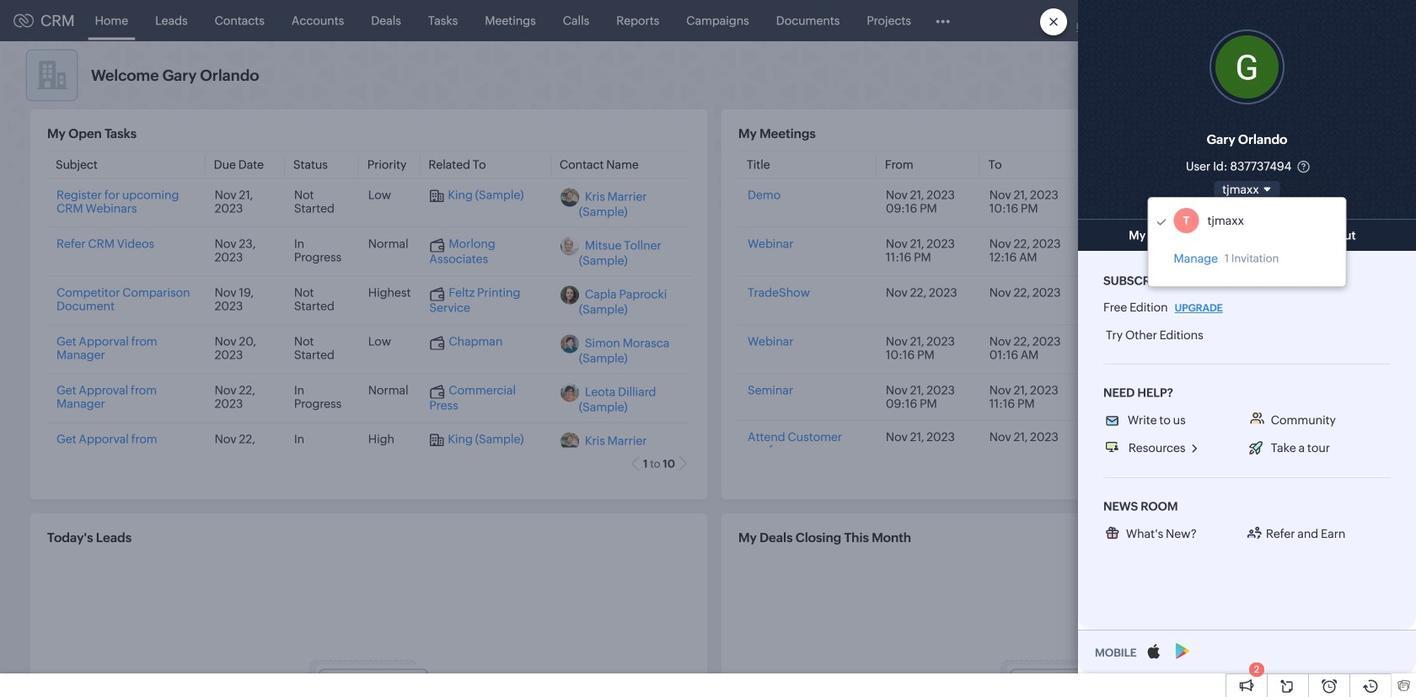 Task type: locate. For each thing, give the bounding box(es) containing it.
logo image
[[13, 14, 34, 27]]

calendar image
[[1237, 14, 1252, 27]]

None field
[[1148, 181, 1346, 198]]

option
[[1148, 202, 1346, 239]]



Task type: vqa. For each thing, say whether or not it's contained in the screenshot.
profile pic image
yes



Task type: describe. For each thing, give the bounding box(es) containing it.
profile pic image
[[1210, 30, 1285, 105]]



